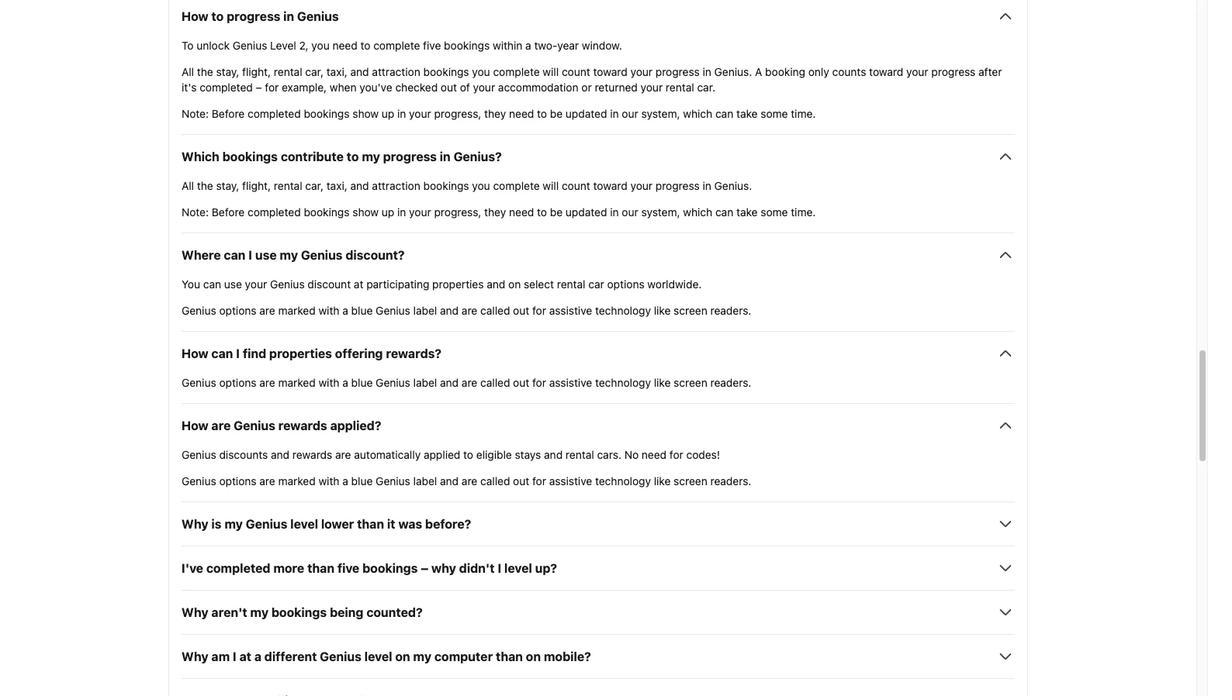 Task type: vqa. For each thing, say whether or not it's contained in the screenshot.
Europe'S Most Scenic Train Routes 22 May
no



Task type: locate. For each thing, give the bounding box(es) containing it.
1 time. from the top
[[791, 107, 816, 121]]

properties right participating
[[432, 278, 484, 291]]

like down worldwide.
[[654, 304, 671, 318]]

with for my
[[319, 304, 340, 318]]

called up eligible
[[480, 377, 510, 390]]

1 horizontal spatial use
[[255, 249, 277, 263]]

toward up "returned"
[[593, 65, 628, 79]]

our
[[622, 107, 638, 121], [622, 206, 638, 219]]

3 label from the top
[[413, 475, 437, 488]]

0 vertical spatial our
[[622, 107, 638, 121]]

2 vertical spatial called
[[480, 475, 510, 488]]

your
[[631, 65, 653, 79], [907, 65, 929, 79], [473, 81, 495, 94], [641, 81, 663, 94], [409, 107, 431, 121], [631, 180, 653, 193], [409, 206, 431, 219], [245, 278, 267, 291]]

completed down example,
[[248, 107, 301, 121]]

1 genius options are marked with a blue genius label and are called out for assistive technology like screen readers. from the top
[[182, 304, 752, 318]]

1 vertical spatial show
[[353, 206, 379, 219]]

1 marked from the top
[[278, 304, 316, 318]]

2 vertical spatial marked
[[278, 475, 316, 488]]

which up worldwide.
[[683, 206, 713, 219]]

1 vertical spatial all
[[182, 180, 194, 193]]

1 vertical spatial called
[[480, 377, 510, 390]]

use
[[255, 249, 277, 263], [224, 278, 242, 291]]

0 vertical spatial readers.
[[710, 304, 752, 318]]

select
[[524, 278, 554, 291]]

out down stays
[[513, 475, 529, 488]]

1 horizontal spatial level
[[365, 651, 392, 665]]

2 readers. from the top
[[710, 377, 752, 390]]

than right the more
[[307, 562, 335, 576]]

technology for where can i use my genius discount?
[[595, 304, 651, 318]]

0 horizontal spatial at
[[239, 651, 251, 665]]

2 taxi, from the top
[[327, 180, 348, 193]]

1 vertical spatial the
[[197, 180, 213, 193]]

1 why from the top
[[182, 518, 208, 532]]

1 before from the top
[[212, 107, 245, 121]]

1 vertical spatial readers.
[[710, 377, 752, 390]]

i've completed more than five bookings – why didn't i level up? button
[[182, 560, 1015, 578]]

the inside all the stay, flight, rental car, taxi, and attraction bookings you complete will count toward your progress in genius. a booking only counts toward your progress after it's completed – for example, when you've checked out of your accommodation or returned your rental car.
[[197, 65, 213, 79]]

1 the from the top
[[197, 65, 213, 79]]

how for how can i find properties offering rewards?
[[182, 347, 209, 361]]

discount
[[308, 278, 351, 291]]

1 vertical spatial our
[[622, 206, 638, 219]]

1 vertical spatial some
[[761, 206, 788, 219]]

for
[[265, 81, 279, 94], [532, 304, 546, 318], [532, 377, 546, 390], [670, 449, 684, 462], [532, 475, 546, 488]]

1 vertical spatial blue
[[351, 377, 373, 390]]

1 vertical spatial complete
[[493, 65, 540, 79]]

2 called from the top
[[480, 377, 510, 390]]

1 attraction from the top
[[372, 65, 420, 79]]

count for all the stay, flight, rental car, taxi, and attraction bookings you complete will count toward your progress in genius. a booking only counts toward your progress after it's completed – for example, when you've checked out of your accommodation or returned your rental car.
[[562, 65, 590, 79]]

2 how from the top
[[182, 347, 209, 361]]

2 assistive from the top
[[549, 377, 592, 390]]

0 vertical spatial like
[[654, 304, 671, 318]]

0 horizontal spatial use
[[224, 278, 242, 291]]

before up where
[[212, 206, 245, 219]]

3 why from the top
[[182, 651, 208, 665]]

complete up checked
[[373, 39, 420, 52]]

why left 'aren't'
[[182, 606, 208, 620]]

our up where can i use my genius discount? dropdown button
[[622, 206, 638, 219]]

genius discounts and rewards are automatically applied to eligible stays and rental cars. no need for codes!
[[182, 449, 720, 462]]

1 assistive from the top
[[549, 304, 592, 318]]

toward down which bookings contribute to my progress in genius? dropdown button
[[593, 180, 628, 193]]

complete up accommodation
[[493, 65, 540, 79]]

worldwide.
[[648, 278, 702, 291]]

system, up which bookings contribute to my progress in genius? dropdown button
[[641, 107, 680, 121]]

why inside dropdown button
[[182, 651, 208, 665]]

updated
[[566, 107, 607, 121], [566, 206, 607, 219]]

– inside all the stay, flight, rental car, taxi, and attraction bookings you complete will count toward your progress in genius. a booking only counts toward your progress after it's completed – for example, when you've checked out of your accommodation or returned your rental car.
[[256, 81, 262, 94]]

1 vertical spatial system,
[[641, 206, 680, 219]]

take
[[737, 107, 758, 121], [737, 206, 758, 219]]

2 flight, from the top
[[242, 180, 271, 193]]

0 vertical spatial assistive
[[549, 304, 592, 318]]

1 updated from the top
[[566, 107, 607, 121]]

1 vertical spatial you
[[472, 65, 490, 79]]

2 the from the top
[[197, 180, 213, 193]]

for down select
[[532, 304, 546, 318]]

you
[[182, 278, 200, 291]]

how for how are genius rewards applied?
[[182, 419, 209, 433]]

1 vertical spatial –
[[421, 562, 428, 576]]

be up where can i use my genius discount? dropdown button
[[550, 206, 563, 219]]

1 vertical spatial why
[[182, 606, 208, 620]]

3 technology from the top
[[595, 475, 651, 488]]

1 will from the top
[[543, 65, 559, 79]]

flight, for all the stay, flight, rental car, taxi, and attraction bookings you complete will count toward your progress in genius. a booking only counts toward your progress after it's completed – for example, when you've checked out of your accommodation or returned your rental car.
[[242, 65, 271, 79]]

0 vertical spatial –
[[256, 81, 262, 94]]

than right the computer
[[496, 651, 523, 665]]

3 readers. from the top
[[710, 475, 752, 488]]

1 called from the top
[[480, 304, 510, 318]]

mobile?
[[544, 651, 591, 665]]

your right "returned"
[[641, 81, 663, 94]]

are
[[259, 304, 275, 318], [462, 304, 478, 318], [259, 377, 275, 390], [462, 377, 478, 390], [211, 419, 231, 433], [335, 449, 351, 462], [259, 475, 275, 488], [462, 475, 478, 488]]

1 vertical spatial technology
[[595, 377, 651, 390]]

1 blue from the top
[[351, 304, 373, 318]]

out inside all the stay, flight, rental car, taxi, and attraction bookings you complete will count toward your progress in genius. a booking only counts toward your progress after it's completed – for example, when you've checked out of your accommodation or returned your rental car.
[[441, 81, 457, 94]]

0 vertical spatial show
[[353, 107, 379, 121]]

3 marked from the top
[[278, 475, 316, 488]]

1 horizontal spatial –
[[421, 562, 428, 576]]

2 with from the top
[[319, 377, 340, 390]]

car, down contribute
[[305, 180, 324, 193]]

0 vertical spatial attraction
[[372, 65, 420, 79]]

to
[[211, 10, 224, 24], [360, 39, 371, 52], [537, 107, 547, 121], [347, 150, 359, 164], [537, 206, 547, 219], [463, 449, 473, 462]]

stay,
[[216, 65, 239, 79], [216, 180, 239, 193]]

why
[[182, 518, 208, 532], [182, 606, 208, 620], [182, 651, 208, 665]]

0 vertical spatial use
[[255, 249, 277, 263]]

1 count from the top
[[562, 65, 590, 79]]

assistive up why is my genius level lower than it was before? dropdown button
[[549, 475, 592, 488]]

1 screen from the top
[[674, 304, 708, 318]]

blue
[[351, 304, 373, 318], [351, 377, 373, 390], [351, 475, 373, 488]]

2 vertical spatial genius options are marked with a blue genius label and are called out for assistive technology like screen readers.
[[182, 475, 752, 488]]

2 vertical spatial screen
[[674, 475, 708, 488]]

1 with from the top
[[319, 304, 340, 318]]

level
[[270, 39, 296, 52]]

1 note: before completed bookings show up in your progress, they need to be updated in our system, which can take some time. from the top
[[182, 107, 816, 121]]

like for where can i use my genius discount?
[[654, 304, 671, 318]]

like for how are genius rewards applied?
[[654, 475, 671, 488]]

screen
[[674, 304, 708, 318], [674, 377, 708, 390], [674, 475, 708, 488]]

0 vertical spatial screen
[[674, 304, 708, 318]]

up down you've
[[382, 107, 394, 121]]

stay, for all the stay, flight, rental car, taxi, and attraction bookings you complete will count toward your progress in genius. a booking only counts toward your progress after it's completed – for example, when you've checked out of your accommodation or returned your rental car.
[[216, 65, 239, 79]]

progress
[[227, 10, 280, 24], [656, 65, 700, 79], [932, 65, 976, 79], [383, 150, 437, 164], [656, 180, 700, 193]]

1 vertical spatial screen
[[674, 377, 708, 390]]

count down which bookings contribute to my progress in genius? dropdown button
[[562, 180, 590, 193]]

genius inside dropdown button
[[320, 651, 362, 665]]

bookings up where can i use my genius discount?
[[304, 206, 350, 219]]

2 horizontal spatial level
[[504, 562, 532, 576]]

3 how from the top
[[182, 419, 209, 433]]

0 vertical spatial called
[[480, 304, 510, 318]]

2 vertical spatial blue
[[351, 475, 373, 488]]

on left select
[[508, 278, 521, 291]]

2 vertical spatial readers.
[[710, 475, 752, 488]]

all up it's
[[182, 65, 194, 79]]

rewards inside 'dropdown button'
[[278, 419, 327, 433]]

0 vertical spatial technology
[[595, 304, 651, 318]]

1 vertical spatial updated
[[566, 206, 607, 219]]

technology for how are genius rewards applied?
[[595, 475, 651, 488]]

i inside where can i use my genius discount? dropdown button
[[249, 249, 252, 263]]

1 vertical spatial will
[[543, 180, 559, 193]]

some
[[761, 107, 788, 121], [761, 206, 788, 219]]

stay, inside all the stay, flight, rental car, taxi, and attraction bookings you complete will count toward your progress in genius. a booking only counts toward your progress after it's completed – for example, when you've checked out of your accommodation or returned your rental car.
[[216, 65, 239, 79]]

assistive for where can i use my genius discount?
[[549, 304, 592, 318]]

will inside all the stay, flight, rental car, taxi, and attraction bookings you complete will count toward your progress in genius. a booking only counts toward your progress after it's completed – for example, when you've checked out of your accommodation or returned your rental car.
[[543, 65, 559, 79]]

1 vertical spatial which
[[683, 206, 713, 219]]

car, inside all the stay, flight, rental car, taxi, and attraction bookings you complete will count toward your progress in genius. a booking only counts toward your progress after it's completed – for example, when you've checked out of your accommodation or returned your rental car.
[[305, 65, 324, 79]]

you for all the stay, flight, rental car, taxi, and attraction bookings you complete will count toward your progress in genius.
[[472, 180, 490, 193]]

like
[[654, 304, 671, 318], [654, 377, 671, 390], [654, 475, 671, 488]]

with down how can i find properties offering rewards?
[[319, 377, 340, 390]]

2 label from the top
[[413, 377, 437, 390]]

toward
[[593, 65, 628, 79], [869, 65, 904, 79], [593, 180, 628, 193]]

3 like from the top
[[654, 475, 671, 488]]

2 vertical spatial you
[[472, 180, 490, 193]]

bookings inside all the stay, flight, rental car, taxi, and attraction bookings you complete will count toward your progress in genius. a booking only counts toward your progress after it's completed – for example, when you've checked out of your accommodation or returned your rental car.
[[423, 65, 469, 79]]

all
[[182, 65, 194, 79], [182, 180, 194, 193]]

blue down automatically
[[351, 475, 373, 488]]

1 label from the top
[[413, 304, 437, 318]]

1 vertical spatial how
[[182, 347, 209, 361]]

stays
[[515, 449, 541, 462]]

1 horizontal spatial properties
[[432, 278, 484, 291]]

3 screen from the top
[[674, 475, 708, 488]]

attraction
[[372, 65, 420, 79], [372, 180, 420, 193]]

before up 'which'
[[212, 107, 245, 121]]

0 vertical spatial marked
[[278, 304, 316, 318]]

2,
[[299, 39, 309, 52]]

1 vertical spatial take
[[737, 206, 758, 219]]

for left codes!
[[670, 449, 684, 462]]

count
[[562, 65, 590, 79], [562, 180, 590, 193]]

attraction up you've
[[372, 65, 420, 79]]

2 attraction from the top
[[372, 180, 420, 193]]

rewards down how are genius rewards applied?
[[292, 449, 332, 462]]

five inside the i've completed more than five bookings – why didn't i level up? dropdown button
[[337, 562, 360, 576]]

need
[[333, 39, 358, 52], [509, 107, 534, 121], [509, 206, 534, 219], [642, 449, 667, 462]]

0 vertical spatial take
[[737, 107, 758, 121]]

readers. for where can i use my genius discount?
[[710, 304, 752, 318]]

1 horizontal spatial at
[[354, 278, 364, 291]]

a
[[755, 65, 762, 79]]

genius. for all the stay, flight, rental car, taxi, and attraction bookings you complete will count toward your progress in genius.
[[714, 180, 752, 193]]

2 vertical spatial than
[[496, 651, 523, 665]]

like down the how can i find properties offering rewards? dropdown button
[[654, 377, 671, 390]]

screen down worldwide.
[[674, 304, 708, 318]]

example,
[[282, 81, 327, 94]]

which
[[683, 107, 713, 121], [683, 206, 713, 219]]

car, up example,
[[305, 65, 324, 79]]

bookings down the it
[[363, 562, 418, 576]]

where
[[182, 249, 221, 263]]

toward right counts at the right top of the page
[[869, 65, 904, 79]]

1 car, from the top
[[305, 65, 324, 79]]

called down the you can use your genius discount at participating properties and on select rental car options worldwide.
[[480, 304, 510, 318]]

1 vertical spatial progress,
[[434, 206, 481, 219]]

toward for all the stay, flight, rental car, taxi, and attraction bookings you complete will count toward your progress in genius. a booking only counts toward your progress after it's completed – for example, when you've checked out of your accommodation or returned your rental car.
[[593, 65, 628, 79]]

0 horizontal spatial –
[[256, 81, 262, 94]]

window.
[[582, 39, 622, 52]]

will
[[543, 65, 559, 79], [543, 180, 559, 193]]

which down car.
[[683, 107, 713, 121]]

0 vertical spatial all
[[182, 65, 194, 79]]

system,
[[641, 107, 680, 121], [641, 206, 680, 219]]

readers. for how are genius rewards applied?
[[710, 475, 752, 488]]

2 why from the top
[[182, 606, 208, 620]]

complete inside all the stay, flight, rental car, taxi, and attraction bookings you complete will count toward your progress in genius. a booking only counts toward your progress after it's completed – for example, when you've checked out of your accommodation or returned your rental car.
[[493, 65, 540, 79]]

the for all the stay, flight, rental car, taxi, and attraction bookings you complete will count toward your progress in genius.
[[197, 180, 213, 193]]

flight,
[[242, 65, 271, 79], [242, 180, 271, 193]]

0 vertical spatial stay,
[[216, 65, 239, 79]]

my
[[362, 150, 380, 164], [280, 249, 298, 263], [225, 518, 243, 532], [250, 606, 269, 620], [413, 651, 432, 665]]

in
[[283, 10, 294, 24], [703, 65, 712, 79], [397, 107, 406, 121], [610, 107, 619, 121], [440, 150, 451, 164], [703, 180, 712, 193], [397, 206, 406, 219], [610, 206, 619, 219]]

3 blue from the top
[[351, 475, 373, 488]]

0 vertical spatial updated
[[566, 107, 607, 121]]

i
[[249, 249, 252, 263], [236, 347, 240, 361], [498, 562, 501, 576], [233, 651, 237, 665]]

are up find
[[259, 304, 275, 318]]

1 readers. from the top
[[710, 304, 752, 318]]

3 with from the top
[[319, 475, 340, 488]]

how inside dropdown button
[[182, 347, 209, 361]]

2 be from the top
[[550, 206, 563, 219]]

2 count from the top
[[562, 180, 590, 193]]

label down the you can use your genius discount at participating properties and on select rental car options worldwide.
[[413, 304, 437, 318]]

0 vertical spatial blue
[[351, 304, 373, 318]]

you
[[312, 39, 330, 52], [472, 65, 490, 79], [472, 180, 490, 193]]

called for where can i use my genius discount?
[[480, 304, 510, 318]]

how for how to progress in genius
[[182, 10, 209, 24]]

why am i at a different genius level on my computer than on mobile? button
[[182, 648, 1015, 667]]

2 vertical spatial technology
[[595, 475, 651, 488]]

0 vertical spatial why
[[182, 518, 208, 532]]

1 some from the top
[[761, 107, 788, 121]]

3 genius options are marked with a blue genius label and are called out for assistive technology like screen readers. from the top
[[182, 475, 752, 488]]

2 vertical spatial how
[[182, 419, 209, 433]]

attraction down which bookings contribute to my progress in genius?
[[372, 180, 420, 193]]

a
[[526, 39, 531, 52], [342, 304, 348, 318], [342, 377, 348, 390], [342, 475, 348, 488], [254, 651, 262, 665]]

why
[[431, 562, 456, 576]]

genius options are marked with a blue genius label and are called out for assistive technology like screen readers. down 'genius discounts and rewards are automatically applied to eligible stays and rental cars. no need for codes!'
[[182, 475, 752, 488]]

use right "you"
[[224, 278, 242, 291]]

how can i find properties offering rewards? button
[[182, 345, 1015, 363]]

your up "returned"
[[631, 65, 653, 79]]

before
[[212, 107, 245, 121], [212, 206, 245, 219]]

car,
[[305, 65, 324, 79], [305, 180, 324, 193]]

bookings up different on the left of the page
[[272, 606, 327, 620]]

attraction inside all the stay, flight, rental car, taxi, and attraction bookings you complete will count toward your progress in genius. a booking only counts toward your progress after it's completed – for example, when you've checked out of your accommodation or returned your rental car.
[[372, 65, 420, 79]]

the down unlock
[[197, 65, 213, 79]]

marked
[[278, 304, 316, 318], [278, 377, 316, 390], [278, 475, 316, 488]]

taxi, inside all the stay, flight, rental car, taxi, and attraction bookings you complete will count toward your progress in genius. a booking only counts toward your progress after it's completed – for example, when you've checked out of your accommodation or returned your rental car.
[[327, 65, 348, 79]]

2 all from the top
[[182, 180, 194, 193]]

for inside all the stay, flight, rental car, taxi, and attraction bookings you complete will count toward your progress in genius. a booking only counts toward your progress after it's completed – for example, when you've checked out of your accommodation or returned your rental car.
[[265, 81, 279, 94]]

level left up?
[[504, 562, 532, 576]]

1 vertical spatial they
[[484, 206, 506, 219]]

being
[[330, 606, 364, 620]]

0 vertical spatial progress,
[[434, 107, 481, 121]]

3 assistive from the top
[[549, 475, 592, 488]]

1 vertical spatial car,
[[305, 180, 324, 193]]

rewards?
[[386, 347, 442, 361]]

0 vertical spatial which
[[683, 107, 713, 121]]

all the stay, flight, rental car, taxi, and attraction bookings you complete will count toward your progress in genius. a booking only counts toward your progress after it's completed – for example, when you've checked out of your accommodation or returned your rental car.
[[182, 65, 1002, 94]]

1 all from the top
[[182, 65, 194, 79]]

0 vertical spatial will
[[543, 65, 559, 79]]

1 vertical spatial flight,
[[242, 180, 271, 193]]

marked for rewards
[[278, 475, 316, 488]]

five
[[423, 39, 441, 52], [337, 562, 360, 576]]

and inside all the stay, flight, rental car, taxi, and attraction bookings you complete will count toward your progress in genius. a booking only counts toward your progress after it's completed – for example, when you've checked out of your accommodation or returned your rental car.
[[350, 65, 369, 79]]

genius options are marked with a blue genius label and are called out for assistive technology like screen readers. down 'rewards?'
[[182, 377, 752, 390]]

label down the applied
[[413, 475, 437, 488]]

rewards for applied?
[[278, 419, 327, 433]]

how inside how to progress in genius dropdown button
[[182, 10, 209, 24]]

note: up where
[[182, 206, 209, 219]]

0 vertical spatial flight,
[[242, 65, 271, 79]]

1 vertical spatial be
[[550, 206, 563, 219]]

level down counted?
[[365, 651, 392, 665]]

2 car, from the top
[[305, 180, 324, 193]]

how
[[182, 10, 209, 24], [182, 347, 209, 361], [182, 419, 209, 433]]

show down you've
[[353, 107, 379, 121]]

2 vertical spatial level
[[365, 651, 392, 665]]

2 will from the top
[[543, 180, 559, 193]]

1 vertical spatial taxi,
[[327, 180, 348, 193]]

than left the it
[[357, 518, 384, 532]]

taxi, down which bookings contribute to my progress in genius?
[[327, 180, 348, 193]]

2 blue from the top
[[351, 377, 373, 390]]

0 vertical spatial up
[[382, 107, 394, 121]]

0 vertical spatial taxi,
[[327, 65, 348, 79]]

genius. inside all the stay, flight, rental car, taxi, and attraction bookings you complete will count toward your progress in genius. a booking only counts toward your progress after it's completed – for example, when you've checked out of your accommodation or returned your rental car.
[[714, 65, 752, 79]]

why left am
[[182, 651, 208, 665]]

how are genius rewards applied? button
[[182, 417, 1015, 436]]

3 called from the top
[[480, 475, 510, 488]]

– left why
[[421, 562, 428, 576]]

technology
[[595, 304, 651, 318], [595, 377, 651, 390], [595, 475, 651, 488]]

2 system, from the top
[[641, 206, 680, 219]]

your down checked
[[409, 107, 431, 121]]

1 vertical spatial use
[[224, 278, 242, 291]]

they up genius?
[[484, 107, 506, 121]]

taxi, for all the stay, flight, rental car, taxi, and attraction bookings you complete will count toward your progress in genius. a booking only counts toward your progress after it's completed – for example, when you've checked out of your accommodation or returned your rental car.
[[327, 65, 348, 79]]

0 vertical spatial at
[[354, 278, 364, 291]]

0 vertical spatial genius.
[[714, 65, 752, 79]]

and down which bookings contribute to my progress in genius?
[[350, 180, 369, 193]]

1 vertical spatial at
[[239, 651, 251, 665]]

how inside 'dropdown button'
[[182, 419, 209, 433]]

you can use your genius discount at participating properties and on select rental car options worldwide.
[[182, 278, 702, 291]]

updated down the 'or'
[[566, 107, 607, 121]]

bookings
[[444, 39, 490, 52], [423, 65, 469, 79], [304, 107, 350, 121], [222, 150, 278, 164], [423, 180, 469, 193], [304, 206, 350, 219], [363, 562, 418, 576], [272, 606, 327, 620]]

taxi, for all the stay, flight, rental car, taxi, and attraction bookings you complete will count toward your progress in genius.
[[327, 180, 348, 193]]

2 stay, from the top
[[216, 180, 239, 193]]

you inside all the stay, flight, rental car, taxi, and attraction bookings you complete will count toward your progress in genius. a booking only counts toward your progress after it's completed – for example, when you've checked out of your accommodation or returned your rental car.
[[472, 65, 490, 79]]

progress, down all the stay, flight, rental car, taxi, and attraction bookings you complete will count toward your progress in genius.
[[434, 206, 481, 219]]

all down 'which'
[[182, 180, 194, 193]]

genius
[[297, 10, 339, 24], [233, 39, 267, 52], [301, 249, 343, 263], [270, 278, 305, 291], [182, 304, 216, 318], [376, 304, 410, 318], [182, 377, 216, 390], [376, 377, 410, 390], [234, 419, 275, 433], [182, 449, 216, 462], [182, 475, 216, 488], [376, 475, 410, 488], [246, 518, 287, 532], [320, 651, 362, 665]]

i inside the how can i find properties offering rewards? dropdown button
[[236, 347, 240, 361]]

0 vertical spatial rewards
[[278, 419, 327, 433]]

your right of
[[473, 81, 495, 94]]

2 before from the top
[[212, 206, 245, 219]]

0 vertical spatial be
[[550, 107, 563, 121]]

i right where
[[249, 249, 252, 263]]

genius?
[[454, 150, 502, 164]]

1 vertical spatial rewards
[[292, 449, 332, 462]]

properties
[[432, 278, 484, 291], [269, 347, 332, 361]]

0 vertical spatial they
[[484, 107, 506, 121]]

at right am
[[239, 651, 251, 665]]

didn't
[[459, 562, 495, 576]]

1 vertical spatial attraction
[[372, 180, 420, 193]]

be
[[550, 107, 563, 121], [550, 206, 563, 219]]

2 like from the top
[[654, 377, 671, 390]]

a left different on the left of the page
[[254, 651, 262, 665]]

count inside all the stay, flight, rental car, taxi, and attraction bookings you complete will count toward your progress in genius. a booking only counts toward your progress after it's completed – for example, when you've checked out of your accommodation or returned your rental car.
[[562, 65, 590, 79]]

up up discount? on the left
[[382, 206, 394, 219]]

2 vertical spatial why
[[182, 651, 208, 665]]

2 genius options are marked with a blue genius label and are called out for assistive technology like screen readers. from the top
[[182, 377, 752, 390]]

1 vertical spatial assistive
[[549, 377, 592, 390]]

2 take from the top
[[737, 206, 758, 219]]

1 vertical spatial label
[[413, 377, 437, 390]]

0 vertical spatial five
[[423, 39, 441, 52]]

1 flight, from the top
[[242, 65, 271, 79]]

with up why is my genius level lower than it was before?
[[319, 475, 340, 488]]

time.
[[791, 107, 816, 121], [791, 206, 816, 219]]

0 horizontal spatial properties
[[269, 347, 332, 361]]

with
[[319, 304, 340, 318], [319, 377, 340, 390], [319, 475, 340, 488]]

can for how can i find properties offering rewards?
[[211, 347, 233, 361]]

0 horizontal spatial than
[[307, 562, 335, 576]]

and
[[350, 65, 369, 79], [350, 180, 369, 193], [487, 278, 505, 291], [440, 304, 459, 318], [440, 377, 459, 390], [271, 449, 290, 462], [544, 449, 563, 462], [440, 475, 459, 488]]

properties right find
[[269, 347, 332, 361]]

stay, for all the stay, flight, rental car, taxi, and attraction bookings you complete will count toward your progress in genius.
[[216, 180, 239, 193]]

complete
[[373, 39, 420, 52], [493, 65, 540, 79], [493, 180, 540, 193]]

1 genius. from the top
[[714, 65, 752, 79]]

are down applied?
[[335, 449, 351, 462]]

blue down offering
[[351, 377, 373, 390]]

than
[[357, 518, 384, 532], [307, 562, 335, 576], [496, 651, 523, 665]]

– left example,
[[256, 81, 262, 94]]

flight, inside all the stay, flight, rental car, taxi, and attraction bookings you complete will count toward your progress in genius. a booking only counts toward your progress after it's completed – for example, when you've checked out of your accommodation or returned your rental car.
[[242, 65, 271, 79]]

count up the 'or'
[[562, 65, 590, 79]]

marked up why is my genius level lower than it was before?
[[278, 475, 316, 488]]

different
[[264, 651, 317, 665]]

1 horizontal spatial than
[[357, 518, 384, 532]]

1 vertical spatial genius options are marked with a blue genius label and are called out for assistive technology like screen readers.
[[182, 377, 752, 390]]

1 technology from the top
[[595, 304, 651, 318]]

why is my genius level lower than it was before? button
[[182, 516, 1015, 534]]

marked down how can i find properties offering rewards?
[[278, 377, 316, 390]]

1 taxi, from the top
[[327, 65, 348, 79]]

i inside why am i at a different genius level on my computer than on mobile? dropdown button
[[233, 651, 237, 665]]

1 vertical spatial like
[[654, 377, 671, 390]]

to left eligible
[[463, 449, 473, 462]]

0 vertical spatial system,
[[641, 107, 680, 121]]

1 progress, from the top
[[434, 107, 481, 121]]

our down "returned"
[[622, 107, 638, 121]]

all for all the stay, flight, rental car, taxi, and attraction bookings you complete will count toward your progress in genius.
[[182, 180, 194, 193]]

0 vertical spatial genius options are marked with a blue genius label and are called out for assistive technology like screen readers.
[[182, 304, 752, 318]]

bookings right 'which'
[[222, 150, 278, 164]]

toward for all the stay, flight, rental car, taxi, and attraction bookings you complete will count toward your progress in genius.
[[593, 180, 628, 193]]

why left is
[[182, 518, 208, 532]]

1 vertical spatial note:
[[182, 206, 209, 219]]

up
[[382, 107, 394, 121], [382, 206, 394, 219]]

progress,
[[434, 107, 481, 121], [434, 206, 481, 219]]

2 they from the top
[[484, 206, 506, 219]]

the
[[197, 65, 213, 79], [197, 180, 213, 193]]

on left mobile?
[[526, 651, 541, 665]]

1 vertical spatial up
[[382, 206, 394, 219]]

1 like from the top
[[654, 304, 671, 318]]

0 vertical spatial time.
[[791, 107, 816, 121]]

genius options are marked with a blue genius label and are called out for assistive technology like screen readers. for where can i use my genius discount?
[[182, 304, 752, 318]]

accommodation
[[498, 81, 579, 94]]

taxi,
[[327, 65, 348, 79], [327, 180, 348, 193]]

1 how from the top
[[182, 10, 209, 24]]

note: down it's
[[182, 107, 209, 121]]

1 vertical spatial note: before completed bookings show up in your progress, they need to be updated in our system, which can take some time.
[[182, 206, 816, 219]]

all inside all the stay, flight, rental car, taxi, and attraction bookings you complete will count toward your progress in genius. a booking only counts toward your progress after it's completed – for example, when you've checked out of your accommodation or returned your rental car.
[[182, 65, 194, 79]]

0 vertical spatial than
[[357, 518, 384, 532]]

1 stay, from the top
[[216, 65, 239, 79]]

are down the you can use your genius discount at participating properties and on select rental car options worldwide.
[[462, 304, 478, 318]]

2 genius. from the top
[[714, 180, 752, 193]]

options down discounts
[[219, 475, 257, 488]]

label down 'rewards?'
[[413, 377, 437, 390]]

flight, for all the stay, flight, rental car, taxi, and attraction bookings you complete will count toward your progress in genius.
[[242, 180, 271, 193]]

marked down the "discount"
[[278, 304, 316, 318]]

bookings down 'when'
[[304, 107, 350, 121]]

can
[[716, 107, 734, 121], [716, 206, 734, 219], [224, 249, 246, 263], [203, 278, 221, 291], [211, 347, 233, 361]]

0 vertical spatial before
[[212, 107, 245, 121]]

0 vertical spatial some
[[761, 107, 788, 121]]



Task type: describe. For each thing, give the bounding box(es) containing it.
0 horizontal spatial on
[[395, 651, 410, 665]]

0 vertical spatial complete
[[373, 39, 420, 52]]

checked
[[395, 81, 438, 94]]

discount?
[[346, 249, 405, 263]]

your down which bookings contribute to my progress in genius? dropdown button
[[631, 180, 653, 193]]

at inside dropdown button
[[239, 651, 251, 665]]

to
[[182, 39, 194, 52]]

which bookings contribute to my progress in genius? button
[[182, 148, 1015, 166]]

will for all the stay, flight, rental car, taxi, and attraction bookings you complete will count toward your progress in genius. a booking only counts toward your progress after it's completed – for example, when you've checked out of your accommodation or returned your rental car.
[[543, 65, 559, 79]]

are down find
[[259, 377, 275, 390]]

screen for where can i use my genius discount?
[[674, 304, 708, 318]]

out up stays
[[513, 377, 529, 390]]

why is my genius level lower than it was before?
[[182, 518, 471, 532]]

genius. for all the stay, flight, rental car, taxi, and attraction bookings you complete will count toward your progress in genius. a booking only counts toward your progress after it's completed – for example, when you've checked out of your accommodation or returned your rental car.
[[714, 65, 752, 79]]

1 which from the top
[[683, 107, 713, 121]]

car.
[[697, 81, 716, 94]]

called for how are genius rewards applied?
[[480, 475, 510, 488]]

booking
[[765, 65, 806, 79]]

rental left car.
[[666, 81, 694, 94]]

is
[[211, 518, 222, 532]]

why am i at a different genius level on my computer than on mobile?
[[182, 651, 591, 665]]

bookings inside why aren't my bookings being counted? dropdown button
[[272, 606, 327, 620]]

why aren't my bookings being counted? button
[[182, 604, 1015, 623]]

label for how are genius rewards applied?
[[413, 475, 437, 488]]

before?
[[425, 518, 471, 532]]

complete for all the stay, flight, rental car, taxi, and attraction bookings you complete will count toward your progress in genius. a booking only counts toward your progress after it's completed – for example, when you've checked out of your accommodation or returned your rental car.
[[493, 65, 540, 79]]

completed inside dropdown button
[[206, 562, 270, 576]]

rewards for are
[[292, 449, 332, 462]]

counted?
[[367, 606, 423, 620]]

computer
[[435, 651, 493, 665]]

contribute
[[281, 150, 344, 164]]

my inside dropdown button
[[413, 651, 432, 665]]

and down how are genius rewards applied?
[[271, 449, 290, 462]]

a up lower
[[342, 475, 348, 488]]

than inside dropdown button
[[496, 651, 523, 665]]

1 horizontal spatial on
[[508, 278, 521, 291]]

assistive for how are genius rewards applied?
[[549, 475, 592, 488]]

car, for all the stay, flight, rental car, taxi, and attraction bookings you complete will count toward your progress in genius.
[[305, 180, 324, 193]]

options right car
[[607, 278, 645, 291]]

2 progress, from the top
[[434, 206, 481, 219]]

rental down contribute
[[274, 180, 302, 193]]

out down select
[[513, 304, 529, 318]]

cars.
[[597, 449, 622, 462]]

you've
[[360, 81, 392, 94]]

bookings inside the i've completed more than five bookings – why didn't i level up? dropdown button
[[363, 562, 418, 576]]

1 vertical spatial than
[[307, 562, 335, 576]]

car
[[589, 278, 604, 291]]

to up unlock
[[211, 10, 224, 24]]

screen for how are genius rewards applied?
[[674, 475, 708, 488]]

2 technology from the top
[[595, 377, 651, 390]]

counts
[[832, 65, 866, 79]]

no
[[625, 449, 639, 462]]

2 some from the top
[[761, 206, 788, 219]]

two-
[[534, 39, 557, 52]]

need right no in the bottom right of the page
[[642, 449, 667, 462]]

how can i find properties offering rewards?
[[182, 347, 442, 361]]

returned
[[595, 81, 638, 94]]

– inside dropdown button
[[421, 562, 428, 576]]

are inside 'dropdown button'
[[211, 419, 231, 433]]

which bookings contribute to my progress in genius?
[[182, 150, 502, 164]]

bookings left within
[[444, 39, 490, 52]]

a inside why am i at a different genius level on my computer than on mobile? dropdown button
[[254, 651, 262, 665]]

count for all the stay, flight, rental car, taxi, and attraction bookings you complete will count toward your progress in genius.
[[562, 180, 590, 193]]

i've completed more than five bookings – why didn't i level up?
[[182, 562, 557, 576]]

bookings inside which bookings contribute to my progress in genius? dropdown button
[[222, 150, 278, 164]]

are down 'genius discounts and rewards are automatically applied to eligible stays and rental cars. no need for codes!'
[[462, 475, 478, 488]]

it
[[387, 518, 395, 532]]

am
[[211, 651, 230, 665]]

complete for all the stay, flight, rental car, taxi, and attraction bookings you complete will count toward your progress in genius.
[[493, 180, 540, 193]]

rental up example,
[[274, 65, 302, 79]]

level inside dropdown button
[[365, 651, 392, 665]]

1 our from the top
[[622, 107, 638, 121]]

2 screen from the top
[[674, 377, 708, 390]]

or
[[582, 81, 592, 94]]

year
[[557, 39, 579, 52]]

and down 'rewards?'
[[440, 377, 459, 390]]

blue for where can i use my genius discount?
[[351, 304, 373, 318]]

1 show from the top
[[353, 107, 379, 121]]

attraction for all the stay, flight, rental car, taxi, and attraction bookings you complete will count toward your progress in genius.
[[372, 180, 420, 193]]

rental left car
[[557, 278, 586, 291]]

all for all the stay, flight, rental car, taxi, and attraction bookings you complete will count toward your progress in genius. a booking only counts toward your progress after it's completed – for example, when you've checked out of your accommodation or returned your rental car.
[[182, 65, 194, 79]]

why for why is my genius level lower than it was before?
[[182, 518, 208, 532]]

need down accommodation
[[509, 107, 534, 121]]

1 up from the top
[[382, 107, 394, 121]]

2 updated from the top
[[566, 206, 607, 219]]

0 horizontal spatial level
[[290, 518, 318, 532]]

can for where can i use my genius discount?
[[224, 249, 246, 263]]

car, for all the stay, flight, rental car, taxi, and attraction bookings you complete will count toward your progress in genius. a booking only counts toward your progress after it's completed – for example, when you've checked out of your accommodation or returned your rental car.
[[305, 65, 324, 79]]

are down discounts
[[259, 475, 275, 488]]

and down the you can use your genius discount at participating properties and on select rental car options worldwide.
[[440, 304, 459, 318]]

genius options are marked with a blue genius label and are called out for assistive technology like screen readers. for how are genius rewards applied?
[[182, 475, 752, 488]]

1 vertical spatial level
[[504, 562, 532, 576]]

completed inside all the stay, flight, rental car, taxi, and attraction bookings you complete will count toward your progress in genius. a booking only counts toward your progress after it's completed – for example, when you've checked out of your accommodation or returned your rental car.
[[200, 81, 253, 94]]

a down the "discount"
[[342, 304, 348, 318]]

where can i use my genius discount?
[[182, 249, 405, 263]]

all the stay, flight, rental car, taxi, and attraction bookings you complete will count toward your progress in genius.
[[182, 180, 752, 193]]

participating
[[366, 278, 429, 291]]

i for where can i use my genius discount?
[[249, 249, 252, 263]]

applied
[[424, 449, 460, 462]]

to right contribute
[[347, 150, 359, 164]]

applied?
[[330, 419, 381, 433]]

to up you've
[[360, 39, 371, 52]]

blue for how are genius rewards applied?
[[351, 475, 373, 488]]

why aren't my bookings being counted?
[[182, 606, 423, 620]]

your right counts at the right top of the page
[[907, 65, 929, 79]]

of
[[460, 81, 470, 94]]

2 up from the top
[[382, 206, 394, 219]]

your down all the stay, flight, rental car, taxi, and attraction bookings you complete will count toward your progress in genius.
[[409, 206, 431, 219]]

within
[[493, 39, 523, 52]]

rental left cars.
[[566, 449, 594, 462]]

a down offering
[[342, 377, 348, 390]]

need down all the stay, flight, rental car, taxi, and attraction bookings you complete will count toward your progress in genius.
[[509, 206, 534, 219]]

to unlock genius level 2, you need to complete five bookings within a two-year window.
[[182, 39, 622, 52]]

use inside dropdown button
[[255, 249, 277, 263]]

label for where can i use my genius discount?
[[413, 304, 437, 318]]

options up find
[[219, 304, 257, 318]]

why for why am i at a different genius level on my computer than on mobile?
[[182, 651, 208, 665]]

up?
[[535, 562, 557, 576]]

and right stays
[[544, 449, 563, 462]]

completed up where can i use my genius discount?
[[248, 206, 301, 219]]

1 horizontal spatial five
[[423, 39, 441, 52]]

i for how can i find properties offering rewards?
[[236, 347, 240, 361]]

codes!
[[686, 449, 720, 462]]

when
[[330, 81, 357, 94]]

where can i use my genius discount? button
[[182, 246, 1015, 265]]

unlock
[[197, 39, 230, 52]]

only
[[809, 65, 829, 79]]

eligible
[[476, 449, 512, 462]]

offering
[[335, 347, 383, 361]]

need right 2,
[[333, 39, 358, 52]]

why for why aren't my bookings being counted?
[[182, 606, 208, 620]]

discounts
[[219, 449, 268, 462]]

after
[[979, 65, 1002, 79]]

0 vertical spatial you
[[312, 39, 330, 52]]

with for applied?
[[319, 475, 340, 488]]

your down where can i use my genius discount?
[[245, 278, 267, 291]]

1 system, from the top
[[641, 107, 680, 121]]

it's
[[182, 81, 197, 94]]

how to progress in genius
[[182, 10, 339, 24]]

options down find
[[219, 377, 257, 390]]

2 note: before completed bookings show up in your progress, they need to be updated in our system, which can take some time. from the top
[[182, 206, 816, 219]]

marked for use
[[278, 304, 316, 318]]

the for all the stay, flight, rental car, taxi, and attraction bookings you complete will count toward your progress in genius. a booking only counts toward your progress after it's completed – for example, when you've checked out of your accommodation or returned your rental car.
[[197, 65, 213, 79]]

in inside all the stay, flight, rental car, taxi, and attraction bookings you complete will count toward your progress in genius. a booking only counts toward your progress after it's completed – for example, when you've checked out of your accommodation or returned your rental car.
[[703, 65, 712, 79]]

lower
[[321, 518, 354, 532]]

i inside the i've completed more than five bookings – why didn't i level up? dropdown button
[[498, 562, 501, 576]]

more
[[273, 562, 304, 576]]

i've
[[182, 562, 203, 576]]

are up 'genius discounts and rewards are automatically applied to eligible stays and rental cars. no need for codes!'
[[462, 377, 478, 390]]

2 time. from the top
[[791, 206, 816, 219]]

for down stays
[[532, 475, 546, 488]]

1 take from the top
[[737, 107, 758, 121]]

2 note: from the top
[[182, 206, 209, 219]]

how to progress in genius button
[[182, 7, 1015, 26]]

to down accommodation
[[537, 107, 547, 121]]

a left two-
[[526, 39, 531, 52]]

2 show from the top
[[353, 206, 379, 219]]

attraction for all the stay, flight, rental car, taxi, and attraction bookings you complete will count toward your progress in genius. a booking only counts toward your progress after it's completed – for example, when you've checked out of your accommodation or returned your rental car.
[[372, 65, 420, 79]]

to up where can i use my genius discount? dropdown button
[[537, 206, 547, 219]]

automatically
[[354, 449, 421, 462]]

genius inside 'dropdown button'
[[234, 419, 275, 433]]

1 note: from the top
[[182, 107, 209, 121]]

which
[[182, 150, 219, 164]]

how are genius rewards applied?
[[182, 419, 381, 433]]

was
[[398, 518, 422, 532]]

for down the how can i find properties offering rewards? dropdown button
[[532, 377, 546, 390]]

and left select
[[487, 278, 505, 291]]

will for all the stay, flight, rental car, taxi, and attraction bookings you complete will count toward your progress in genius.
[[543, 180, 559, 193]]

i for why am i at a different genius level on my computer than on mobile?
[[233, 651, 237, 665]]

2 our from the top
[[622, 206, 638, 219]]

2 which from the top
[[683, 206, 713, 219]]

aren't
[[211, 606, 247, 620]]

properties inside dropdown button
[[269, 347, 332, 361]]

and down 'genius discounts and rewards are automatically applied to eligible stays and rental cars. no need for codes!'
[[440, 475, 459, 488]]

bookings down genius?
[[423, 180, 469, 193]]

2 horizontal spatial on
[[526, 651, 541, 665]]

2 marked from the top
[[278, 377, 316, 390]]

1 be from the top
[[550, 107, 563, 121]]

you for all the stay, flight, rental car, taxi, and attraction bookings you complete will count toward your progress in genius. a booking only counts toward your progress after it's completed – for example, when you've checked out of your accommodation or returned your rental car.
[[472, 65, 490, 79]]

can for you can use your genius discount at participating properties and on select rental car options worldwide.
[[203, 278, 221, 291]]

find
[[243, 347, 266, 361]]

1 they from the top
[[484, 107, 506, 121]]



